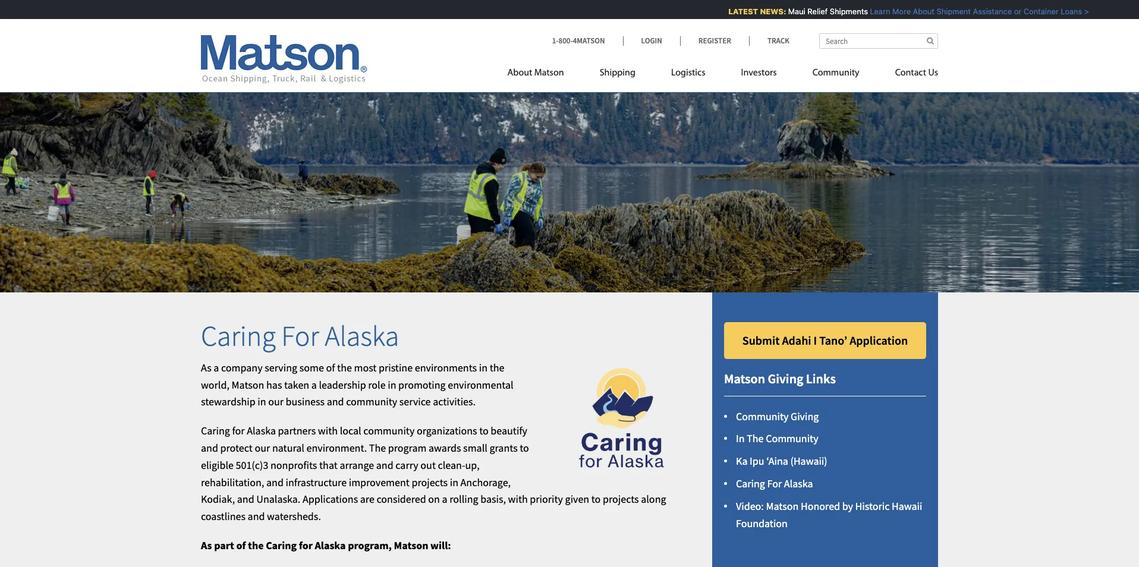 Task type: describe. For each thing, give the bounding box(es) containing it.
alaska up most
[[325, 318, 399, 354]]

out
[[421, 458, 436, 472]]

partners
[[278, 424, 316, 438]]

will:
[[431, 539, 451, 552]]

1 vertical spatial projects
[[603, 493, 639, 506]]

in inside caring for alaska partners with local community organizations to beautify and protect our natural environment. the program awards small grants to eligible 501(c)3 nonprofits that arrange and carry out clean-up, rehabilitation, and infrastructure improvement projects in anchorage, kodiak, and unalaska. applications are considered on a rolling basis, with priority given to projects along coastlines and watersheds.
[[450, 475, 458, 489]]

1 horizontal spatial for
[[299, 539, 313, 552]]

loans
[[1055, 7, 1076, 16]]

priority
[[530, 493, 563, 506]]

environment.
[[307, 441, 367, 455]]

matson inside as a company serving some of the most pristine environments in the world, matson has taken a leadership role in promoting environmental stewardship in our business and community service activities.
[[232, 378, 264, 392]]

register
[[699, 36, 731, 46]]

ka
[[736, 454, 748, 468]]

giving for community
[[791, 409, 819, 423]]

submit
[[743, 333, 780, 348]]

our inside caring for alaska partners with local community organizations to beautify and protect our natural environment. the program awards small grants to eligible 501(c)3 nonprofits that arrange and carry out clean-up, rehabilitation, and infrastructure improvement projects in anchorage, kodiak, and unalaska. applications are considered on a rolling basis, with priority given to projects along coastlines and watersheds.
[[255, 441, 270, 455]]

matson left will:
[[394, 539, 428, 552]]

0 horizontal spatial a
[[214, 361, 219, 374]]

of inside as a company serving some of the most pristine environments in the world, matson has taken a leadership role in promoting environmental stewardship in our business and community service activities.
[[326, 361, 335, 374]]

as part of the caring for alaska program, matson will:
[[201, 539, 451, 552]]

>
[[1078, 7, 1083, 16]]

matson inside the top menu navigation
[[534, 68, 564, 78]]

arrange
[[340, 458, 374, 472]]

up,
[[465, 458, 480, 472]]

investors link
[[723, 62, 795, 87]]

0 horizontal spatial to
[[479, 424, 489, 438]]

given
[[565, 493, 589, 506]]

serving
[[265, 361, 297, 374]]

and up improvement
[[376, 458, 393, 472]]

kodiak,
[[201, 493, 235, 506]]

community inside caring for alaska partners with local community organizations to beautify and protect our natural environment. the program awards small grants to eligible 501(c)3 nonprofits that arrange and carry out clean-up, rehabilitation, and infrastructure improvement projects in anchorage, kodiak, and unalaska. applications are considered on a rolling basis, with priority given to projects along coastlines and watersheds.
[[363, 424, 415, 438]]

(hawaii)
[[790, 454, 828, 468]]

blue matson logo with ocean, shipping, truck, rail and logistics written beneath it. image
[[201, 35, 367, 84]]

track link
[[749, 36, 790, 46]]

environments
[[415, 361, 477, 374]]

submit adahi i tano' application link
[[724, 322, 926, 359]]

has
[[266, 378, 282, 392]]

0 horizontal spatial the
[[248, 539, 264, 552]]

i
[[814, 333, 817, 348]]

2 horizontal spatial to
[[591, 493, 601, 506]]

grants
[[490, 441, 518, 455]]

promoting
[[398, 378, 446, 392]]

1-800-4matson link
[[552, 36, 623, 46]]

as a company serving some of the most pristine environments in the world, matson has taken a leadership role in promoting environmental stewardship in our business and community service activities.
[[201, 361, 514, 409]]

relief
[[801, 7, 822, 16]]

2 horizontal spatial the
[[490, 361, 504, 374]]

business
[[286, 395, 325, 409]]

improvement
[[349, 475, 410, 489]]

honored
[[801, 499, 840, 513]]

latest
[[722, 7, 752, 16]]

clean-
[[438, 458, 465, 472]]

for inside caring for alaska partners with local community organizations to beautify and protect our natural environment. the program awards small grants to eligible 501(c)3 nonprofits that arrange and carry out clean-up, rehabilitation, and infrastructure improvement projects in anchorage, kodiak, and unalaska. applications are considered on a rolling basis, with priority given to projects along coastlines and watersheds.
[[232, 424, 245, 438]]

4matson
[[573, 36, 605, 46]]

infrastructure
[[286, 475, 347, 489]]

by
[[842, 499, 853, 513]]

part
[[214, 539, 234, 552]]

1-800-4matson
[[552, 36, 605, 46]]

foundation
[[736, 516, 788, 530]]

0 vertical spatial for
[[281, 318, 319, 354]]

as for as a company serving some of the most pristine environments in the world, matson has taken a leadership role in promoting environmental stewardship in our business and community service activities.
[[201, 361, 212, 374]]

matson giving links section
[[697, 293, 953, 567]]

leadership
[[319, 378, 366, 392]]

environmental
[[448, 378, 514, 392]]

adahi
[[782, 333, 811, 348]]

2 vertical spatial community
[[766, 432, 819, 446]]

assistance
[[967, 7, 1006, 16]]

0 horizontal spatial projects
[[412, 475, 448, 489]]

hawaii
[[892, 499, 923, 513]]

us
[[928, 68, 938, 78]]

rehabilitation,
[[201, 475, 264, 489]]

small
[[463, 441, 487, 455]]

matson inside "video: matson honored by historic hawaii foundation"
[[766, 499, 799, 513]]

in up environmental at the bottom of the page
[[479, 361, 488, 374]]

watersheds.
[[267, 510, 321, 523]]

in right role
[[388, 378, 396, 392]]

ka ipu 'aina (hawaii) link
[[736, 454, 828, 468]]

are
[[360, 493, 375, 506]]

beautify
[[491, 424, 527, 438]]

0 horizontal spatial of
[[236, 539, 246, 552]]

shipping link
[[582, 62, 653, 87]]

top menu navigation
[[508, 62, 938, 87]]

eligible
[[201, 458, 234, 472]]

matson down submit
[[724, 371, 765, 387]]

a inside caring for alaska partners with local community organizations to beautify and protect our natural environment. the program awards small grants to eligible 501(c)3 nonprofits that arrange and carry out clean-up, rehabilitation, and infrastructure improvement projects in anchorage, kodiak, and unalaska. applications are considered on a rolling basis, with priority given to projects along coastlines and watersheds.
[[442, 493, 448, 506]]

caring inside caring for alaska partners with local community organizations to beautify and protect our natural environment. the program awards small grants to eligible 501(c)3 nonprofits that arrange and carry out clean-up, rehabilitation, and infrastructure improvement projects in anchorage, kodiak, and unalaska. applications are considered on a rolling basis, with priority given to projects along coastlines and watersheds.
[[201, 424, 230, 438]]

1-
[[552, 36, 559, 46]]

community for community
[[813, 68, 860, 78]]

carry
[[396, 458, 418, 472]]

or
[[1008, 7, 1015, 16]]

nonprofits
[[271, 458, 317, 472]]

the inside matson giving links section
[[747, 432, 764, 446]]

submit adahi i tano' application
[[743, 333, 908, 348]]

considered
[[377, 493, 426, 506]]

community for community giving
[[736, 409, 789, 423]]

in the community
[[736, 432, 819, 446]]

contact us
[[895, 68, 938, 78]]



Task type: locate. For each thing, give the bounding box(es) containing it.
0 vertical spatial for
[[232, 424, 245, 438]]

about
[[907, 7, 928, 16], [508, 68, 532, 78]]

a up world,
[[214, 361, 219, 374]]

basis,
[[481, 493, 506, 506]]

projects left along
[[603, 493, 639, 506]]

contact
[[895, 68, 926, 78]]

0 vertical spatial of
[[326, 361, 335, 374]]

0 horizontal spatial the
[[369, 441, 386, 455]]

1 vertical spatial community
[[736, 409, 789, 423]]

0 horizontal spatial about
[[508, 68, 532, 78]]

and inside as a company serving some of the most pristine environments in the world, matson has taken a leadership role in promoting environmental stewardship in our business and community service activities.
[[327, 395, 344, 409]]

ipu
[[750, 454, 764, 468]]

in right stewardship
[[258, 395, 266, 409]]

for up protect
[[232, 424, 245, 438]]

activities.
[[433, 395, 476, 409]]

a right on
[[442, 493, 448, 506]]

register link
[[680, 36, 749, 46]]

community inside as a company serving some of the most pristine environments in the world, matson has taken a leadership role in promoting environmental stewardship in our business and community service activities.
[[346, 395, 397, 409]]

alaska down (hawaii)
[[784, 477, 813, 491]]

caring for alaska inside matson giving links section
[[736, 477, 813, 491]]

and down unalaska.
[[248, 510, 265, 523]]

0 vertical spatial a
[[214, 361, 219, 374]]

1 vertical spatial for
[[299, 539, 313, 552]]

caring for alaska partners with local community organizations to beautify and protect our natural environment. the program awards small grants to eligible 501(c)3 nonprofits that arrange and carry out clean-up, rehabilitation, and infrastructure improvement projects in anchorage, kodiak, and unalaska. applications are considered on a rolling basis, with priority given to projects along coastlines and watersheds.
[[201, 424, 666, 523]]

of right some
[[326, 361, 335, 374]]

video:
[[736, 499, 764, 513]]

for inside matson giving links section
[[767, 477, 782, 491]]

1 horizontal spatial about
[[907, 7, 928, 16]]

1 vertical spatial about
[[508, 68, 532, 78]]

800-
[[559, 36, 573, 46]]

1 horizontal spatial to
[[520, 441, 529, 455]]

alaska inside matson giving links section
[[784, 477, 813, 491]]

search image
[[927, 37, 934, 45]]

on
[[428, 493, 440, 506]]

about matson
[[508, 68, 564, 78]]

with up environment.
[[318, 424, 338, 438]]

0 vertical spatial community
[[346, 395, 397, 409]]

in the community link
[[736, 432, 819, 446]]

shipment
[[930, 7, 965, 16]]

latest news: maui relief shipments learn more about shipment assistance or container loans >
[[722, 7, 1083, 16]]

for down 'aina
[[767, 477, 782, 491]]

pristine
[[379, 361, 413, 374]]

giving
[[768, 371, 804, 387], [791, 409, 819, 423]]

with right "basis,"
[[508, 493, 528, 506]]

caring for alaska
[[201, 318, 399, 354], [736, 477, 813, 491]]

caring for alaska down 'aina
[[736, 477, 813, 491]]

community up 'program'
[[363, 424, 415, 438]]

service
[[399, 395, 431, 409]]

caring for alaska up some
[[201, 318, 399, 354]]

login
[[641, 36, 662, 46]]

shipping
[[600, 68, 636, 78]]

2 vertical spatial a
[[442, 493, 448, 506]]

application
[[850, 333, 908, 348]]

news:
[[754, 7, 780, 16]]

community link
[[795, 62, 877, 87]]

role
[[368, 378, 386, 392]]

more
[[886, 7, 905, 16]]

0 horizontal spatial for
[[232, 424, 245, 438]]

0 vertical spatial giving
[[768, 371, 804, 387]]

community inside the top menu navigation
[[813, 68, 860, 78]]

rolling
[[450, 493, 478, 506]]

matson down caring for alaska link
[[766, 499, 799, 513]]

to right grants
[[520, 441, 529, 455]]

our down has
[[268, 395, 284, 409]]

ka ipu 'aina (hawaii)
[[736, 454, 828, 468]]

for down watersheds.
[[299, 539, 313, 552]]

matson
[[534, 68, 564, 78], [724, 371, 765, 387], [232, 378, 264, 392], [766, 499, 799, 513], [394, 539, 428, 552]]

container
[[1017, 7, 1052, 16]]

caring up company
[[201, 318, 276, 354]]

world,
[[201, 378, 229, 392]]

Search search field
[[819, 33, 938, 49]]

and down leadership
[[327, 395, 344, 409]]

a
[[214, 361, 219, 374], [311, 378, 317, 392], [442, 493, 448, 506]]

0 vertical spatial to
[[479, 424, 489, 438]]

None search field
[[819, 33, 938, 49]]

0 vertical spatial about
[[907, 7, 928, 16]]

caring down watersheds.
[[266, 539, 297, 552]]

video: matson honored by historic hawaii foundation
[[736, 499, 923, 530]]

alaska caring logo image
[[563, 360, 683, 479]]

0 vertical spatial with
[[318, 424, 338, 438]]

0 vertical spatial our
[[268, 395, 284, 409]]

the inside caring for alaska partners with local community organizations to beautify and protect our natural environment. the program awards small grants to eligible 501(c)3 nonprofits that arrange and carry out clean-up, rehabilitation, and infrastructure improvement projects in anchorage, kodiak, and unalaska. applications are considered on a rolling basis, with priority given to projects along coastlines and watersheds.
[[369, 441, 386, 455]]

community
[[813, 68, 860, 78], [736, 409, 789, 423], [766, 432, 819, 446]]

matson giving links
[[724, 371, 836, 387]]

for up some
[[281, 318, 319, 354]]

giving for matson
[[768, 371, 804, 387]]

of
[[326, 361, 335, 374], [236, 539, 246, 552]]

historic
[[855, 499, 890, 513]]

as inside as a company serving some of the most pristine environments in the world, matson has taken a leadership role in promoting environmental stewardship in our business and community service activities.
[[201, 361, 212, 374]]

caring inside matson giving links section
[[736, 477, 765, 491]]

to up 'small'
[[479, 424, 489, 438]]

the up arrange
[[369, 441, 386, 455]]

some
[[300, 361, 324, 374]]

0 horizontal spatial caring for alaska
[[201, 318, 399, 354]]

learn
[[864, 7, 884, 16]]

giving up in the community link in the bottom right of the page
[[791, 409, 819, 423]]

a down some
[[311, 378, 317, 392]]

caring up protect
[[201, 424, 230, 438]]

0 vertical spatial caring for alaska
[[201, 318, 399, 354]]

1 vertical spatial to
[[520, 441, 529, 455]]

login link
[[623, 36, 680, 46]]

community up in the community
[[736, 409, 789, 423]]

matson down company
[[232, 378, 264, 392]]

0 vertical spatial community
[[813, 68, 860, 78]]

projects down out
[[412, 475, 448, 489]]

with
[[318, 424, 338, 438], [508, 493, 528, 506]]

program
[[388, 441, 427, 455]]

and up unalaska.
[[266, 475, 284, 489]]

track
[[768, 36, 790, 46]]

1 vertical spatial community
[[363, 424, 415, 438]]

projects
[[412, 475, 448, 489], [603, 493, 639, 506]]

caring
[[201, 318, 276, 354], [201, 424, 230, 438], [736, 477, 765, 491], [266, 539, 297, 552]]

1 horizontal spatial a
[[311, 378, 317, 392]]

1 horizontal spatial of
[[326, 361, 335, 374]]

community giving
[[736, 409, 819, 423]]

logistics link
[[653, 62, 723, 87]]

about matson link
[[508, 62, 582, 87]]

links
[[806, 371, 836, 387]]

2 vertical spatial to
[[591, 493, 601, 506]]

as up world,
[[201, 361, 212, 374]]

caring up video:
[[736, 477, 765, 491]]

2 horizontal spatial a
[[442, 493, 448, 506]]

1 vertical spatial caring for alaska
[[736, 477, 813, 491]]

shipments
[[824, 7, 862, 16]]

most
[[354, 361, 377, 374]]

1 horizontal spatial the
[[337, 361, 352, 374]]

matson down the 1-
[[534, 68, 564, 78]]

the right part
[[248, 539, 264, 552]]

for
[[281, 318, 319, 354], [767, 477, 782, 491]]

contact us link
[[877, 62, 938, 87]]

0 horizontal spatial for
[[281, 318, 319, 354]]

applications
[[303, 493, 358, 506]]

0 vertical spatial as
[[201, 361, 212, 374]]

the up environmental at the bottom of the page
[[490, 361, 504, 374]]

maui
[[782, 7, 799, 16]]

1 vertical spatial as
[[201, 539, 212, 552]]

to
[[479, 424, 489, 438], [520, 441, 529, 455], [591, 493, 601, 506]]

1 vertical spatial of
[[236, 539, 246, 552]]

as left part
[[201, 539, 212, 552]]

alaska
[[325, 318, 399, 354], [247, 424, 276, 438], [784, 477, 813, 491], [315, 539, 346, 552]]

in
[[736, 432, 745, 446]]

1 horizontal spatial with
[[508, 493, 528, 506]]

community down search search field
[[813, 68, 860, 78]]

0 vertical spatial projects
[[412, 475, 448, 489]]

anchorage,
[[461, 475, 511, 489]]

0 horizontal spatial with
[[318, 424, 338, 438]]

1 vertical spatial giving
[[791, 409, 819, 423]]

and down the rehabilitation,
[[237, 493, 254, 506]]

video: matson honored by historic hawaii foundation link
[[736, 499, 923, 530]]

501(c)3
[[236, 458, 268, 472]]

protect
[[220, 441, 253, 455]]

1 vertical spatial a
[[311, 378, 317, 392]]

giving left links
[[768, 371, 804, 387]]

community up ka ipu 'aina (hawaii) at the bottom right of page
[[766, 432, 819, 446]]

1 horizontal spatial caring for alaska
[[736, 477, 813, 491]]

community down role
[[346, 395, 397, 409]]

as
[[201, 361, 212, 374], [201, 539, 212, 552]]

the right "in"
[[747, 432, 764, 446]]

alaska inside caring for alaska partners with local community organizations to beautify and protect our natural environment. the program awards small grants to eligible 501(c)3 nonprofits that arrange and carry out clean-up, rehabilitation, and infrastructure improvement projects in anchorage, kodiak, and unalaska. applications are considered on a rolling basis, with priority given to projects along coastlines and watersheds.
[[247, 424, 276, 438]]

our up 501(c)3
[[255, 441, 270, 455]]

the
[[747, 432, 764, 446], [369, 441, 386, 455]]

awards
[[429, 441, 461, 455]]

the up leadership
[[337, 361, 352, 374]]

1 horizontal spatial the
[[747, 432, 764, 446]]

1 vertical spatial for
[[767, 477, 782, 491]]

alaska left program,
[[315, 539, 346, 552]]

2 as from the top
[[201, 539, 212, 552]]

about inside the top menu navigation
[[508, 68, 532, 78]]

1 vertical spatial our
[[255, 441, 270, 455]]

organizations
[[417, 424, 477, 438]]

our
[[268, 395, 284, 409], [255, 441, 270, 455]]

local
[[340, 424, 361, 438]]

taken
[[284, 378, 309, 392]]

to right given on the bottom
[[591, 493, 601, 506]]

1 horizontal spatial for
[[767, 477, 782, 491]]

our inside as a company serving some of the most pristine environments in the world, matson has taken a leadership role in promoting environmental stewardship in our business and community service activities.
[[268, 395, 284, 409]]

'aina
[[767, 454, 788, 468]]

natural
[[272, 441, 304, 455]]

of right part
[[236, 539, 246, 552]]

1 horizontal spatial projects
[[603, 493, 639, 506]]

alaska up protect
[[247, 424, 276, 438]]

coastlines
[[201, 510, 246, 523]]

in down clean-
[[450, 475, 458, 489]]

and up eligible
[[201, 441, 218, 455]]

that
[[319, 458, 338, 472]]

community volunteers wearing bright yellow caring for alaska vests clean up the waterways using grabbers and buckets. image
[[0, 74, 1139, 293]]

1 vertical spatial with
[[508, 493, 528, 506]]

community giving link
[[736, 409, 819, 423]]

as for as part of the caring for alaska program, matson will:
[[201, 539, 212, 552]]

1 as from the top
[[201, 361, 212, 374]]

stewardship
[[201, 395, 255, 409]]



Task type: vqa. For each thing, say whether or not it's contained in the screenshot.
To learn more about refrigerated container shipping to Guam, Micronesia, and Saipan, and how Matson can ship groceries and other temperature-sensitive cargo to Guam from Hawaii, or to get a free quote, please call 1-800-462-8766 today.
no



